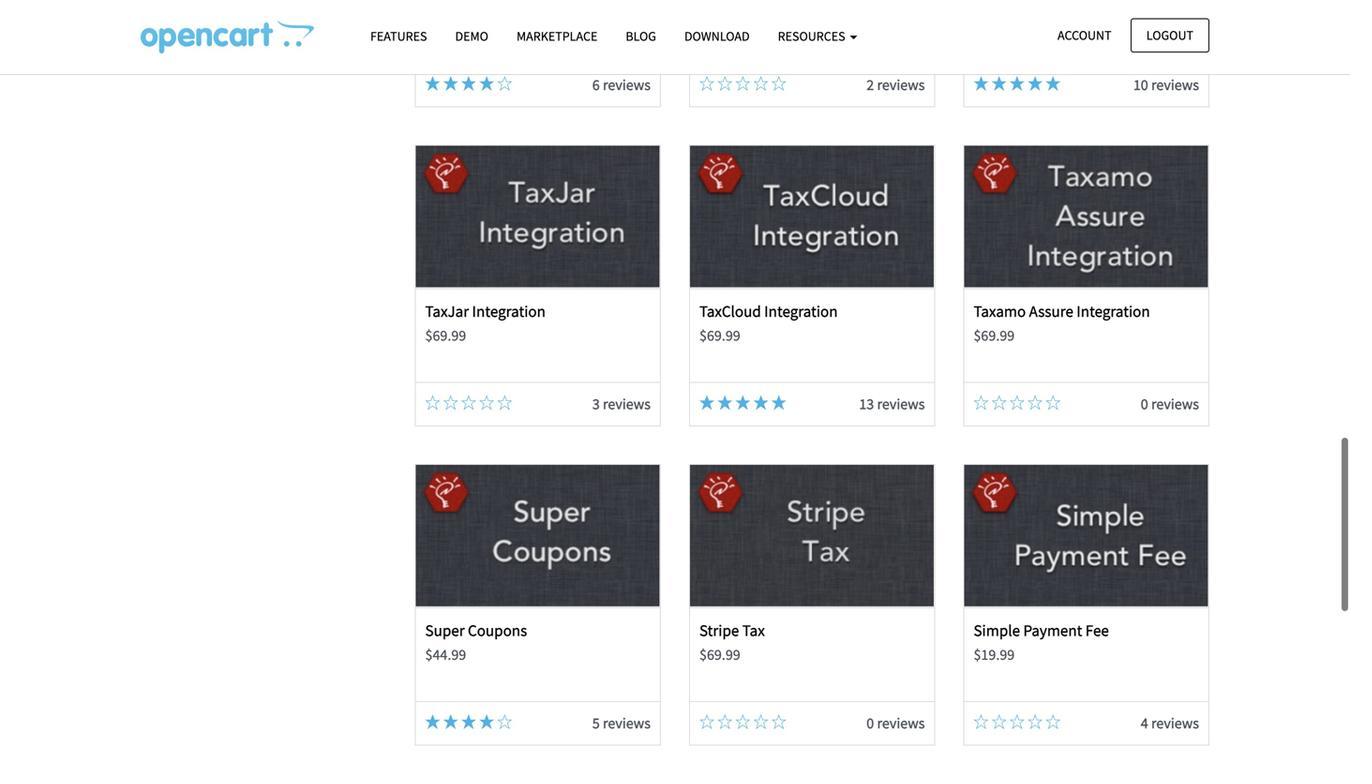 Task type: locate. For each thing, give the bounding box(es) containing it.
$44.99
[[425, 646, 466, 665]]

4
[[1141, 714, 1149, 733]]

1 horizontal spatial 0 reviews
[[1141, 395, 1200, 414]]

taxamo assure integration link
[[974, 301, 1151, 321]]

5
[[593, 714, 600, 733]]

taxjar
[[425, 301, 469, 321]]

fee
[[1086, 621, 1110, 641]]

integration inside 'taxcloud integration $69.99'
[[765, 301, 838, 321]]

2 integration from the left
[[765, 301, 838, 321]]

0 vertical spatial 0 reviews
[[1141, 395, 1200, 414]]

integration for taxcloud integration
[[765, 301, 838, 321]]

0 horizontal spatial 0 reviews
[[867, 714, 925, 733]]

6 reviews
[[593, 75, 651, 94]]

$19.99
[[974, 646, 1015, 665]]

super coupons $44.99
[[425, 621, 527, 665]]

$69.99 inside taxjar integration $69.99
[[425, 326, 466, 345]]

$69.99
[[425, 326, 466, 345], [700, 326, 741, 345], [974, 326, 1015, 345], [700, 646, 741, 665]]

super
[[425, 621, 465, 641]]

3 reviews
[[593, 395, 651, 414]]

3
[[593, 395, 600, 414]]

$69.99 down taxjar
[[425, 326, 466, 345]]

3 integration from the left
[[1077, 301, 1151, 321]]

assure
[[1030, 301, 1074, 321]]

resources link
[[764, 20, 872, 53]]

integration inside taxamo assure integration $69.99
[[1077, 301, 1151, 321]]

0 horizontal spatial 0
[[867, 714, 874, 733]]

$69.99 down taxamo
[[974, 326, 1015, 345]]

0
[[1141, 395, 1149, 414], [867, 714, 874, 733]]

1 integration from the left
[[472, 301, 546, 321]]

taxamo assure integration image
[[965, 146, 1209, 288]]

stripe tax $69.99
[[700, 621, 765, 665]]

star light o image
[[497, 76, 512, 91], [718, 76, 733, 91], [736, 76, 751, 91], [754, 76, 769, 91], [772, 76, 787, 91], [443, 395, 458, 410], [461, 395, 476, 410], [1046, 395, 1061, 410], [700, 715, 715, 730], [718, 715, 733, 730], [772, 715, 787, 730], [974, 715, 989, 730], [992, 715, 1007, 730]]

2 horizontal spatial integration
[[1077, 301, 1151, 321]]

stripe tax link
[[700, 621, 765, 641]]

blog
[[626, 28, 657, 45]]

integration
[[472, 301, 546, 321], [765, 301, 838, 321], [1077, 301, 1151, 321]]

0 horizontal spatial integration
[[472, 301, 546, 321]]

$69.99 inside 'taxcloud integration $69.99'
[[700, 326, 741, 345]]

13
[[860, 395, 874, 414]]

simple payment fee link
[[974, 621, 1110, 641]]

integration right 'taxcloud'
[[765, 301, 838, 321]]

integration inside taxjar integration $69.99
[[472, 301, 546, 321]]

$69.99 down stripe at the right bottom of the page
[[700, 646, 741, 665]]

1 horizontal spatial integration
[[765, 301, 838, 321]]

taxcloud integration link
[[700, 301, 838, 321]]

blog link
[[612, 20, 671, 53]]

reviews for taxamo assure integration
[[1152, 395, 1200, 414]]

1 horizontal spatial 0
[[1141, 395, 1149, 414]]

reviews
[[603, 75, 651, 94], [877, 75, 925, 94], [1152, 75, 1200, 94], [603, 395, 651, 414], [877, 395, 925, 414], [1152, 395, 1200, 414], [603, 714, 651, 733], [877, 714, 925, 733], [1152, 714, 1200, 733]]

tax
[[743, 621, 765, 641]]

account link
[[1042, 18, 1128, 52]]

$69.99 inside stripe tax $69.99
[[700, 646, 741, 665]]

integration right taxjar
[[472, 301, 546, 321]]

super coupons link
[[425, 621, 527, 641]]

integration right assure at right
[[1077, 301, 1151, 321]]

taxcloud integration $69.99
[[700, 301, 838, 345]]

0 reviews for taxamo assure integration
[[1141, 395, 1200, 414]]

star light o image
[[700, 76, 715, 91], [425, 395, 440, 410], [479, 395, 494, 410], [497, 395, 512, 410], [974, 395, 989, 410], [992, 395, 1007, 410], [1010, 395, 1025, 410], [1028, 395, 1043, 410], [497, 715, 512, 730], [736, 715, 751, 730], [754, 715, 769, 730], [1010, 715, 1025, 730], [1028, 715, 1043, 730], [1046, 715, 1061, 730]]

demo
[[455, 28, 489, 45]]

taxjar integration $69.99
[[425, 301, 546, 345]]

payment
[[1024, 621, 1083, 641]]

reviews for simple payment fee
[[1152, 714, 1200, 733]]

star light image
[[425, 76, 440, 91], [974, 76, 989, 91], [992, 76, 1007, 91], [1010, 76, 1025, 91], [700, 395, 715, 410], [736, 395, 751, 410], [772, 395, 787, 410], [425, 715, 440, 730], [461, 715, 476, 730]]

0 vertical spatial 0
[[1141, 395, 1149, 414]]

features
[[371, 28, 427, 45]]

integration for taxjar integration
[[472, 301, 546, 321]]

$69.99 for taxcloud integration
[[700, 326, 741, 345]]

account
[[1058, 27, 1112, 44]]

6
[[593, 75, 600, 94]]

$69.99 down 'taxcloud'
[[700, 326, 741, 345]]

reviews for taxjar integration
[[603, 395, 651, 414]]

1 vertical spatial 0
[[867, 714, 874, 733]]

0 reviews
[[1141, 395, 1200, 414], [867, 714, 925, 733]]

1 vertical spatial 0 reviews
[[867, 714, 925, 733]]

stripe
[[700, 621, 739, 641]]

reviews for taxcloud integration
[[877, 395, 925, 414]]

0 for taxamo assure integration
[[1141, 395, 1149, 414]]

star light image
[[443, 76, 458, 91], [461, 76, 476, 91], [479, 76, 494, 91], [1028, 76, 1043, 91], [1046, 76, 1061, 91], [718, 395, 733, 410], [754, 395, 769, 410], [443, 715, 458, 730], [479, 715, 494, 730]]

features link
[[356, 20, 441, 53]]

download link
[[671, 20, 764, 53]]



Task type: describe. For each thing, give the bounding box(es) containing it.
$69.99 inside taxamo assure integration $69.99
[[974, 326, 1015, 345]]

coupons
[[468, 621, 527, 641]]

2 reviews
[[867, 75, 925, 94]]

13 reviews
[[860, 395, 925, 414]]

resources
[[778, 28, 848, 45]]

simple
[[974, 621, 1021, 641]]

2
[[867, 75, 874, 94]]

10 reviews
[[1134, 75, 1200, 94]]

10
[[1134, 75, 1149, 94]]

taxamo assure integration $69.99
[[974, 301, 1151, 345]]

taxcloud
[[700, 301, 761, 321]]

taxcloud integration image
[[691, 146, 934, 288]]

super coupons image
[[416, 465, 660, 608]]

taxjar integration link
[[425, 301, 546, 321]]

logout link
[[1131, 18, 1210, 52]]

marketplace link
[[503, 20, 612, 53]]

logout
[[1147, 27, 1194, 44]]

$69.99 for stripe tax
[[700, 646, 741, 665]]

0 for stripe tax
[[867, 714, 874, 733]]

4 reviews
[[1141, 714, 1200, 733]]

taxjar integration image
[[416, 146, 660, 288]]

demo link
[[441, 20, 503, 53]]

stripe tax image
[[691, 465, 934, 608]]

$69.99 for taxjar integration
[[425, 326, 466, 345]]

5 reviews
[[593, 714, 651, 733]]

reviews for super coupons
[[603, 714, 651, 733]]

simple payment fee image
[[965, 465, 1209, 608]]

opencart total orders image
[[141, 20, 314, 53]]

download
[[685, 28, 750, 45]]

0 reviews for stripe tax
[[867, 714, 925, 733]]

reviews for stripe tax
[[877, 714, 925, 733]]

taxamo
[[974, 301, 1026, 321]]

simple payment fee $19.99
[[974, 621, 1110, 665]]

marketplace
[[517, 28, 598, 45]]



Task type: vqa. For each thing, say whether or not it's contained in the screenshot.
Jan
no



